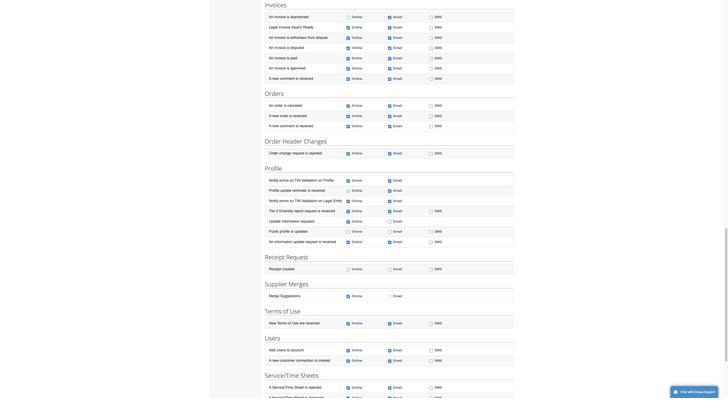 Task type: locate. For each thing, give the bounding box(es) containing it.
4 sms from the top
[[435, 46, 442, 50]]

0 vertical spatial profile
[[265, 164, 282, 173]]

2 a new comment is received from the top
[[269, 124, 313, 128]]

service/time down customer
[[265, 372, 299, 380]]

a new comment is received down a new order is received
[[269, 124, 313, 128]]

19 sms from the top
[[435, 386, 442, 390]]

legal
[[269, 25, 278, 29], [324, 199, 333, 203]]

terms right new
[[277, 322, 287, 326]]

new
[[269, 322, 277, 326]]

0 vertical spatial information
[[282, 220, 300, 224]]

notify
[[269, 179, 279, 183], [269, 199, 279, 203]]

a down the an order is canceled
[[269, 114, 272, 118]]

2 notify from the top
[[269, 199, 279, 203]]

15 online from the top
[[352, 210, 363, 213]]

of
[[283, 308, 289, 316], [288, 322, 291, 326]]

errors up diversity
[[280, 199, 289, 203]]

chat
[[681, 391, 688, 395]]

rejected down sheets
[[309, 386, 322, 390]]

receipt request
[[265, 253, 308, 262]]

4 email from the top
[[394, 46, 403, 50]]

0 vertical spatial order
[[265, 137, 281, 146]]

profile for profile update reminder is received
[[269, 189, 280, 193]]

rejected
[[309, 151, 322, 156], [309, 386, 322, 390]]

information up public profile is updated
[[282, 220, 300, 224]]

on
[[290, 179, 294, 183], [319, 179, 323, 183], [290, 199, 294, 203], [319, 199, 323, 203]]

7 an from the top
[[269, 240, 274, 244]]

order down the an order is canceled
[[280, 114, 289, 118]]

terms up new
[[265, 308, 282, 316]]

an information update request is received
[[269, 240, 336, 244]]

1 errors from the top
[[280, 179, 289, 183]]

7 online from the top
[[352, 77, 363, 81]]

1 vertical spatial comment
[[280, 124, 295, 128]]

tin up "profile update reminder is received"
[[295, 179, 301, 183]]

1 vertical spatial created
[[318, 359, 330, 363]]

rejected down 'changes'
[[309, 151, 322, 156]]

1 vertical spatial terms
[[277, 322, 287, 326]]

use
[[290, 308, 301, 316], [292, 322, 299, 326]]

rejected for order change request is rejected
[[309, 151, 322, 156]]

users up add
[[265, 335, 281, 343]]

a new order is received
[[269, 114, 307, 118]]

invoice down an invoice is paid
[[275, 66, 286, 70]]

on up notify errors on tin validation on legal entity
[[319, 179, 323, 183]]

1 vertical spatial information
[[275, 240, 293, 244]]

notify errors on tin validation on legal entity
[[269, 199, 343, 203]]

an for an invoice is abandoned
[[269, 15, 274, 19]]

notify up tier
[[269, 199, 279, 203]]

0 vertical spatial tin
[[295, 179, 301, 183]]

17 email from the top
[[394, 230, 403, 234]]

withdrawn
[[291, 35, 307, 40]]

an for an invoice is paid
[[269, 56, 274, 60]]

21 email from the top
[[394, 322, 403, 326]]

3 email from the top
[[394, 36, 403, 40]]

2 validation from the top
[[302, 199, 318, 203]]

4 online from the top
[[352, 46, 363, 50]]

order up change
[[265, 137, 281, 146]]

10 sms from the top
[[435, 124, 442, 128]]

0 horizontal spatial update
[[281, 189, 292, 193]]

1 vertical spatial notify
[[269, 199, 279, 203]]

request up requests
[[305, 209, 317, 213]]

0 vertical spatial errors
[[280, 179, 289, 183]]

0 vertical spatial receipt
[[265, 253, 285, 262]]

1 tin from the top
[[295, 179, 301, 183]]

support
[[705, 391, 716, 395]]

order down orders
[[275, 104, 283, 108]]

1 invoice from the top
[[275, 15, 286, 19]]

is
[[287, 15, 290, 19], [287, 35, 290, 40], [287, 46, 290, 50], [287, 56, 290, 60], [287, 66, 290, 70], [296, 77, 299, 81], [284, 104, 287, 108], [290, 114, 292, 118], [296, 124, 299, 128], [306, 151, 308, 156], [308, 189, 311, 193], [318, 209, 321, 213], [291, 230, 294, 234], [319, 240, 322, 244], [315, 359, 317, 363], [305, 386, 308, 390]]

on down "profile update reminder is received"
[[290, 199, 294, 203]]

0 vertical spatial order
[[275, 104, 283, 108]]

notify up "profile update reminder is received"
[[269, 179, 279, 183]]

0 vertical spatial update
[[281, 189, 292, 193]]

1 vertical spatial use
[[292, 322, 299, 326]]

new down the an order is canceled
[[272, 114, 279, 118]]

order left change
[[269, 151, 279, 156]]

an for an information update request is received
[[269, 240, 274, 244]]

receipt up receipt created
[[265, 253, 285, 262]]

an down public
[[269, 240, 274, 244]]

2 an from the top
[[269, 35, 274, 40]]

7 sms from the top
[[435, 77, 442, 81]]

on left entity
[[319, 199, 323, 203]]

an down invoices
[[269, 15, 274, 19]]

use left are
[[292, 322, 299, 326]]

9 email from the top
[[394, 114, 403, 118]]

0 vertical spatial a new comment is received
[[269, 77, 313, 81]]

users
[[265, 335, 281, 343], [277, 349, 286, 353]]

sms
[[435, 15, 442, 19], [435, 25, 442, 29], [435, 36, 442, 40], [435, 46, 442, 50], [435, 56, 442, 60], [435, 67, 442, 70], [435, 77, 442, 81], [435, 104, 442, 108], [435, 114, 442, 118], [435, 124, 442, 128], [435, 152, 442, 156], [435, 210, 442, 213], [435, 230, 442, 234], [435, 240, 442, 244], [435, 268, 442, 271], [435, 322, 442, 326], [435, 349, 442, 353], [435, 359, 442, 363], [435, 386, 442, 390]]

1 new from the top
[[272, 77, 279, 81]]

new
[[272, 77, 279, 81], [272, 114, 279, 118], [272, 124, 279, 128], [272, 359, 279, 363]]

chat with coupa support button
[[671, 387, 719, 399]]

1 an from the top
[[269, 15, 274, 19]]

a
[[269, 77, 272, 81], [269, 114, 272, 118], [269, 124, 272, 128], [269, 359, 272, 363], [269, 386, 272, 390]]

export
[[292, 25, 302, 29]]

comment down the an invoice is approved
[[280, 77, 295, 81]]

use up new terms of use are received at the bottom left of the page
[[290, 308, 301, 316]]

2 new from the top
[[272, 114, 279, 118]]

1 vertical spatial update
[[294, 240, 305, 244]]

profile update reminder is received
[[269, 189, 325, 193]]

service/time sheets
[[265, 372, 319, 380]]

1 horizontal spatial legal
[[324, 199, 333, 203]]

1 vertical spatial request
[[305, 209, 317, 213]]

an down orders
[[269, 104, 274, 108]]

profile up tier
[[269, 189, 280, 193]]

0 vertical spatial legal
[[269, 25, 278, 29]]

1 notify from the top
[[269, 179, 279, 183]]

profile
[[265, 164, 282, 173], [324, 179, 334, 183], [269, 189, 280, 193]]

4 invoice from the top
[[275, 56, 286, 60]]

an down an invoice is paid
[[269, 66, 274, 70]]

legal left the invoice
[[269, 25, 278, 29]]

order
[[265, 137, 281, 146], [269, 151, 279, 156]]

9 online from the top
[[352, 114, 363, 118]]

service/time down service/time sheets at the bottom left
[[272, 386, 294, 390]]

add
[[269, 349, 276, 353]]

a down service/time sheets at the bottom left
[[269, 386, 272, 390]]

tin down "profile update reminder is received"
[[295, 199, 301, 203]]

validation
[[302, 179, 318, 183], [302, 199, 318, 203]]

users left the to
[[277, 349, 286, 353]]

18 email from the top
[[394, 240, 403, 244]]

1 vertical spatial users
[[277, 349, 286, 353]]

coupa
[[695, 391, 704, 395]]

approved
[[291, 66, 306, 70]]

1 vertical spatial errors
[[280, 199, 289, 203]]

of left are
[[288, 322, 291, 326]]

3 an from the top
[[269, 46, 274, 50]]

1 vertical spatial order
[[280, 114, 289, 118]]

a new comment is received
[[269, 77, 313, 81], [269, 124, 313, 128]]

3 a from the top
[[269, 124, 272, 128]]

1 sms from the top
[[435, 15, 442, 19]]

new up orders
[[272, 77, 279, 81]]

validation up "reminder"
[[302, 179, 318, 183]]

16 online from the top
[[352, 220, 363, 224]]

of up new terms of use are received at the bottom left of the page
[[283, 308, 289, 316]]

legal left entity
[[324, 199, 333, 203]]

update
[[269, 220, 281, 224]]

dispute
[[316, 35, 328, 40]]

update down updated
[[294, 240, 305, 244]]

7 email from the top
[[394, 77, 403, 81]]

new terms of use are received
[[269, 322, 320, 326]]

2 tin from the top
[[295, 199, 301, 203]]

1 vertical spatial rejected
[[309, 386, 322, 390]]

an up an invoice is disputed
[[269, 35, 274, 40]]

2
[[276, 209, 278, 213]]

errors for notify errors on tin validation on legal entity
[[280, 199, 289, 203]]

an for an order is canceled
[[269, 104, 274, 108]]

1 vertical spatial order
[[269, 151, 279, 156]]

0 vertical spatial notify
[[269, 179, 279, 183]]

request down order header changes
[[292, 151, 305, 156]]

5 an from the top
[[269, 66, 274, 70]]

0 horizontal spatial created
[[283, 267, 295, 271]]

tin
[[295, 179, 301, 183], [295, 199, 301, 203]]

None checkbox
[[388, 16, 392, 19], [388, 36, 392, 40], [388, 47, 392, 50], [430, 47, 433, 50], [430, 57, 433, 60], [347, 78, 350, 81], [347, 105, 350, 108], [430, 105, 433, 108], [347, 125, 350, 129], [388, 125, 392, 129], [347, 152, 350, 156], [347, 180, 350, 183], [388, 180, 392, 183], [388, 200, 392, 203], [388, 221, 392, 224], [347, 241, 350, 245], [430, 241, 433, 245], [388, 268, 392, 272], [347, 295, 350, 299], [388, 295, 392, 299], [388, 323, 392, 326], [430, 350, 433, 353], [347, 387, 350, 391], [388, 397, 392, 399], [388, 16, 392, 19], [388, 36, 392, 40], [388, 47, 392, 50], [430, 47, 433, 50], [430, 57, 433, 60], [347, 78, 350, 81], [347, 105, 350, 108], [430, 105, 433, 108], [347, 125, 350, 129], [388, 125, 392, 129], [347, 152, 350, 156], [347, 180, 350, 183], [388, 180, 392, 183], [388, 200, 392, 203], [388, 221, 392, 224], [347, 241, 350, 245], [430, 241, 433, 245], [388, 268, 392, 272], [347, 295, 350, 299], [388, 295, 392, 299], [388, 323, 392, 326], [430, 350, 433, 353], [347, 387, 350, 391], [388, 397, 392, 399]]

9 sms from the top
[[435, 114, 442, 118]]

new down add
[[272, 359, 279, 363]]

order for order header changes
[[265, 137, 281, 146]]

an invoice is approved
[[269, 66, 306, 70]]

2 vertical spatial profile
[[269, 189, 280, 193]]

2 invoice from the top
[[275, 35, 286, 40]]

1 horizontal spatial update
[[294, 240, 305, 244]]

errors up "profile update reminder is received"
[[280, 179, 289, 183]]

an up an invoice is paid
[[269, 46, 274, 50]]

8 online from the top
[[352, 104, 363, 108]]

17 online from the top
[[352, 230, 363, 234]]

received
[[300, 77, 313, 81], [293, 114, 307, 118], [300, 124, 313, 128], [312, 189, 325, 193], [322, 209, 335, 213], [323, 240, 336, 244], [306, 322, 320, 326]]

profile up entity
[[324, 179, 334, 183]]

supplier merges
[[265, 280, 309, 289]]

invoice down an invoice is disputed
[[275, 56, 286, 60]]

invoice
[[275, 15, 286, 19], [275, 35, 286, 40], [275, 46, 286, 50], [275, 56, 286, 60], [275, 66, 286, 70]]

created
[[283, 267, 295, 271], [318, 359, 330, 363]]

validation up tier 2 diversity report request is received
[[302, 199, 318, 203]]

invoice up the invoice
[[275, 15, 286, 19]]

a down add
[[269, 359, 272, 363]]

information down 'profile'
[[275, 240, 293, 244]]

18 online from the top
[[352, 240, 363, 244]]

an for an invoice is approved
[[269, 66, 274, 70]]

a down a new order is received
[[269, 124, 272, 128]]

receipt
[[265, 253, 285, 262], [269, 267, 282, 271]]

an invoice is disputed
[[269, 46, 304, 50]]

to
[[287, 349, 290, 353]]

4 an from the top
[[269, 56, 274, 60]]

3 invoice from the top
[[275, 46, 286, 50]]

1 vertical spatial receipt
[[269, 267, 282, 271]]

created right connection on the bottom left of page
[[318, 359, 330, 363]]

8 email from the top
[[394, 104, 403, 108]]

a new customer connection is created
[[269, 359, 330, 363]]

1 vertical spatial validation
[[302, 199, 318, 203]]

an for an invoice is withdrawn from dispute
[[269, 35, 274, 40]]

errors
[[280, 179, 289, 183], [280, 199, 289, 203]]

1 vertical spatial a new comment is received
[[269, 124, 313, 128]]

comment
[[280, 77, 295, 81], [280, 124, 295, 128]]

an invoice is withdrawn from dispute
[[269, 35, 328, 40]]

account
[[291, 349, 304, 353]]

0 vertical spatial validation
[[302, 179, 318, 183]]

connection
[[296, 359, 314, 363]]

change
[[280, 151, 291, 156]]

errors for notify errors on tin validation on profile
[[280, 179, 289, 183]]

suggestions
[[281, 294, 301, 299]]

request down updated
[[306, 240, 318, 244]]

4 a from the top
[[269, 359, 272, 363]]

0 vertical spatial comment
[[280, 77, 295, 81]]

terms of use
[[265, 308, 301, 316]]

created down receipt request
[[283, 267, 295, 271]]

receipt up "supplier"
[[269, 267, 282, 271]]

request
[[292, 151, 305, 156], [305, 209, 317, 213], [306, 240, 318, 244]]

0 vertical spatial rejected
[[309, 151, 322, 156]]

a up orders
[[269, 77, 272, 81]]

terms
[[265, 308, 282, 316], [277, 322, 287, 326]]

invoice down the invoice
[[275, 35, 286, 40]]

new down a new order is received
[[272, 124, 279, 128]]

legal invoice export ready
[[269, 25, 314, 29]]

12 sms from the top
[[435, 210, 442, 213]]

service/time
[[265, 372, 299, 380], [272, 386, 294, 390]]

comment down a new order is received
[[280, 124, 295, 128]]

update left "reminder"
[[281, 189, 292, 193]]

2 email from the top
[[394, 25, 403, 29]]

0 vertical spatial terms
[[265, 308, 282, 316]]

6 online from the top
[[352, 67, 363, 70]]

a new comment is received down the an invoice is approved
[[269, 77, 313, 81]]

2 errors from the top
[[280, 199, 289, 203]]

2 comment from the top
[[280, 124, 295, 128]]

online
[[352, 15, 363, 19], [352, 25, 363, 29], [352, 36, 363, 40], [352, 46, 363, 50], [352, 56, 363, 60], [352, 67, 363, 70], [352, 77, 363, 81], [352, 104, 363, 108], [352, 114, 363, 118], [352, 124, 363, 128], [352, 152, 363, 156], [352, 179, 363, 183], [352, 189, 363, 193], [352, 199, 363, 203], [352, 210, 363, 213], [352, 220, 363, 224], [352, 230, 363, 234], [352, 240, 363, 244], [352, 268, 363, 271], [352, 295, 363, 299], [352, 322, 363, 326], [352, 349, 363, 353], [352, 359, 363, 363], [352, 386, 363, 390]]

invoice up an invoice is paid
[[275, 46, 286, 50]]

None checkbox
[[347, 16, 350, 19], [430, 16, 433, 19], [347, 26, 350, 30], [388, 26, 392, 30], [430, 26, 433, 30], [347, 36, 350, 40], [430, 36, 433, 40], [347, 47, 350, 50], [347, 57, 350, 60], [388, 57, 392, 60], [347, 67, 350, 71], [388, 67, 392, 71], [430, 67, 433, 71], [388, 78, 392, 81], [430, 78, 433, 81], [388, 105, 392, 108], [347, 115, 350, 118], [388, 115, 392, 118], [430, 115, 433, 118], [430, 125, 433, 129], [388, 152, 392, 156], [430, 152, 433, 156], [347, 190, 350, 193], [388, 190, 392, 193], [347, 200, 350, 203], [347, 210, 350, 214], [388, 210, 392, 214], [430, 210, 433, 214], [347, 221, 350, 224], [347, 231, 350, 234], [388, 231, 392, 234], [430, 231, 433, 234], [388, 241, 392, 245], [347, 268, 350, 272], [430, 268, 433, 272], [347, 323, 350, 326], [430, 323, 433, 326], [347, 350, 350, 353], [388, 350, 392, 353], [347, 360, 350, 363], [388, 360, 392, 363], [430, 360, 433, 363], [388, 387, 392, 391], [430, 387, 433, 391], [347, 397, 350, 399], [430, 397, 433, 399], [347, 16, 350, 19], [430, 16, 433, 19], [347, 26, 350, 30], [388, 26, 392, 30], [430, 26, 433, 30], [347, 36, 350, 40], [430, 36, 433, 40], [347, 47, 350, 50], [347, 57, 350, 60], [388, 57, 392, 60], [347, 67, 350, 71], [388, 67, 392, 71], [430, 67, 433, 71], [388, 78, 392, 81], [430, 78, 433, 81], [388, 105, 392, 108], [347, 115, 350, 118], [388, 115, 392, 118], [430, 115, 433, 118], [430, 125, 433, 129], [388, 152, 392, 156], [430, 152, 433, 156], [347, 190, 350, 193], [388, 190, 392, 193], [347, 200, 350, 203], [347, 210, 350, 214], [388, 210, 392, 214], [430, 210, 433, 214], [347, 221, 350, 224], [347, 231, 350, 234], [388, 231, 392, 234], [430, 231, 433, 234], [388, 241, 392, 245], [347, 268, 350, 272], [430, 268, 433, 272], [347, 323, 350, 326], [430, 323, 433, 326], [347, 350, 350, 353], [388, 350, 392, 353], [347, 360, 350, 363], [388, 360, 392, 363], [430, 360, 433, 363], [388, 387, 392, 391], [430, 387, 433, 391], [347, 397, 350, 399], [430, 397, 433, 399]]

profile down change
[[265, 164, 282, 173]]

order for order change request is rejected
[[269, 151, 279, 156]]

0 vertical spatial users
[[265, 335, 281, 343]]

1 validation from the top
[[302, 179, 318, 183]]

5 invoice from the top
[[275, 66, 286, 70]]

order
[[275, 104, 283, 108], [280, 114, 289, 118]]

sheet
[[295, 386, 304, 390]]

an
[[269, 15, 274, 19], [269, 35, 274, 40], [269, 46, 274, 50], [269, 56, 274, 60], [269, 66, 274, 70], [269, 104, 274, 108], [269, 240, 274, 244]]

6 an from the top
[[269, 104, 274, 108]]

1 vertical spatial legal
[[324, 199, 333, 203]]

23 online from the top
[[352, 359, 363, 363]]

information
[[282, 220, 300, 224], [275, 240, 293, 244]]

updated
[[295, 230, 308, 234]]

0 vertical spatial created
[[283, 267, 295, 271]]

1 vertical spatial tin
[[295, 199, 301, 203]]

an down an invoice is disputed
[[269, 56, 274, 60]]



Task type: describe. For each thing, give the bounding box(es) containing it.
1 a new comment is received from the top
[[269, 77, 313, 81]]

with
[[689, 391, 694, 395]]

are
[[300, 322, 305, 326]]

10 email from the top
[[394, 124, 403, 128]]

0 vertical spatial service/time
[[265, 372, 299, 380]]

invoice
[[279, 25, 291, 29]]

3 sms from the top
[[435, 36, 442, 40]]

1 vertical spatial of
[[288, 322, 291, 326]]

chat with coupa support
[[681, 391, 716, 395]]

requests
[[301, 220, 315, 224]]

invoice for disputed
[[275, 46, 286, 50]]

2 online from the top
[[352, 25, 363, 29]]

13 sms from the top
[[435, 230, 442, 234]]

public
[[269, 230, 279, 234]]

information for an
[[275, 240, 293, 244]]

invoice for approved
[[275, 66, 286, 70]]

merges
[[289, 280, 309, 289]]

notify errors on tin validation on profile
[[269, 179, 334, 183]]

an for an invoice is disputed
[[269, 46, 274, 50]]

5 a from the top
[[269, 386, 272, 390]]

21 online from the top
[[352, 322, 363, 326]]

disputed
[[291, 46, 304, 50]]

13 email from the top
[[394, 189, 403, 193]]

22 email from the top
[[394, 349, 403, 353]]

a service/time sheet is rejected
[[269, 386, 322, 390]]

1 online from the top
[[352, 15, 363, 19]]

16 sms from the top
[[435, 322, 442, 326]]

18 sms from the top
[[435, 359, 442, 363]]

13 online from the top
[[352, 189, 363, 193]]

receipt created
[[269, 267, 295, 271]]

1 vertical spatial service/time
[[272, 386, 294, 390]]

6 email from the top
[[394, 67, 403, 70]]

reminder
[[293, 189, 307, 193]]

10 online from the top
[[352, 124, 363, 128]]

an invoice is paid
[[269, 56, 298, 60]]

orders
[[265, 90, 284, 98]]

rejected for a service/time sheet is rejected
[[309, 386, 322, 390]]

24 online from the top
[[352, 386, 363, 390]]

invoice for withdrawn
[[275, 35, 286, 40]]

sheets
[[301, 372, 319, 380]]

add users to account
[[269, 349, 304, 353]]

15 sms from the top
[[435, 268, 442, 271]]

12 email from the top
[[394, 179, 403, 183]]

22 online from the top
[[352, 349, 363, 353]]

2 sms from the top
[[435, 25, 442, 29]]

tin for profile
[[295, 179, 301, 183]]

on up "profile update reminder is received"
[[290, 179, 294, 183]]

20 email from the top
[[394, 295, 403, 299]]

2 a from the top
[[269, 114, 272, 118]]

1 horizontal spatial created
[[318, 359, 330, 363]]

profile for profile
[[265, 164, 282, 173]]

receipt for receipt request
[[265, 253, 285, 262]]

update information requests
[[269, 220, 315, 224]]

16 email from the top
[[394, 220, 403, 224]]

customer
[[280, 359, 295, 363]]

20 online from the top
[[352, 295, 363, 299]]

5 email from the top
[[394, 56, 403, 60]]

canceled
[[288, 104, 302, 108]]

order change request is rejected
[[269, 151, 322, 156]]

0 vertical spatial use
[[290, 308, 301, 316]]

entity
[[334, 199, 343, 203]]

an invoice is abandoned
[[269, 15, 309, 19]]

4 new from the top
[[272, 359, 279, 363]]

14 sms from the top
[[435, 240, 442, 244]]

diversity
[[279, 209, 293, 213]]

14 email from the top
[[394, 199, 403, 203]]

public profile is updated
[[269, 230, 308, 234]]

1 comment from the top
[[280, 77, 295, 81]]

profile
[[280, 230, 290, 234]]

invoice for abandoned
[[275, 15, 286, 19]]

receipt for receipt created
[[269, 267, 282, 271]]

1 email from the top
[[394, 15, 403, 19]]

11 sms from the top
[[435, 152, 442, 156]]

information for update
[[282, 220, 300, 224]]

23 email from the top
[[394, 359, 403, 363]]

tier
[[269, 209, 275, 213]]

invoices
[[265, 1, 287, 9]]

order header changes
[[265, 137, 327, 146]]

11 email from the top
[[394, 152, 403, 156]]

17 sms from the top
[[435, 349, 442, 353]]

24 email from the top
[[394, 386, 403, 390]]

validation for legal
[[302, 199, 318, 203]]

19 email from the top
[[394, 268, 403, 271]]

0 vertical spatial of
[[283, 308, 289, 316]]

5 online from the top
[[352, 56, 363, 60]]

ready
[[303, 25, 314, 29]]

19 online from the top
[[352, 268, 363, 271]]

1 vertical spatial profile
[[324, 179, 334, 183]]

3 new from the top
[[272, 124, 279, 128]]

5 sms from the top
[[435, 56, 442, 60]]

1 a from the top
[[269, 77, 272, 81]]

notify for notify errors on tin validation on legal entity
[[269, 199, 279, 203]]

request
[[286, 253, 308, 262]]

15 email from the top
[[394, 210, 403, 213]]

from
[[308, 35, 315, 40]]

merge
[[269, 294, 280, 299]]

0 vertical spatial request
[[292, 151, 305, 156]]

2 vertical spatial request
[[306, 240, 318, 244]]

an order is canceled
[[269, 104, 302, 108]]

tin for legal
[[295, 199, 301, 203]]

11 online from the top
[[352, 152, 363, 156]]

6 sms from the top
[[435, 67, 442, 70]]

changes
[[304, 137, 327, 146]]

14 online from the top
[[352, 199, 363, 203]]

8 sms from the top
[[435, 104, 442, 108]]

abandoned
[[291, 15, 309, 19]]

3 online from the top
[[352, 36, 363, 40]]

0 horizontal spatial legal
[[269, 25, 278, 29]]

report
[[294, 209, 304, 213]]

12 online from the top
[[352, 179, 363, 183]]

tier 2 diversity report request is received
[[269, 209, 335, 213]]

validation for profile
[[302, 179, 318, 183]]

paid
[[291, 56, 298, 60]]

header
[[283, 137, 303, 146]]

notify for notify errors on tin validation on profile
[[269, 179, 279, 183]]

supplier
[[265, 280, 287, 289]]

invoice for paid
[[275, 56, 286, 60]]

merge suggestions
[[269, 294, 301, 299]]



Task type: vqa. For each thing, say whether or not it's contained in the screenshot.
Setup link
no



